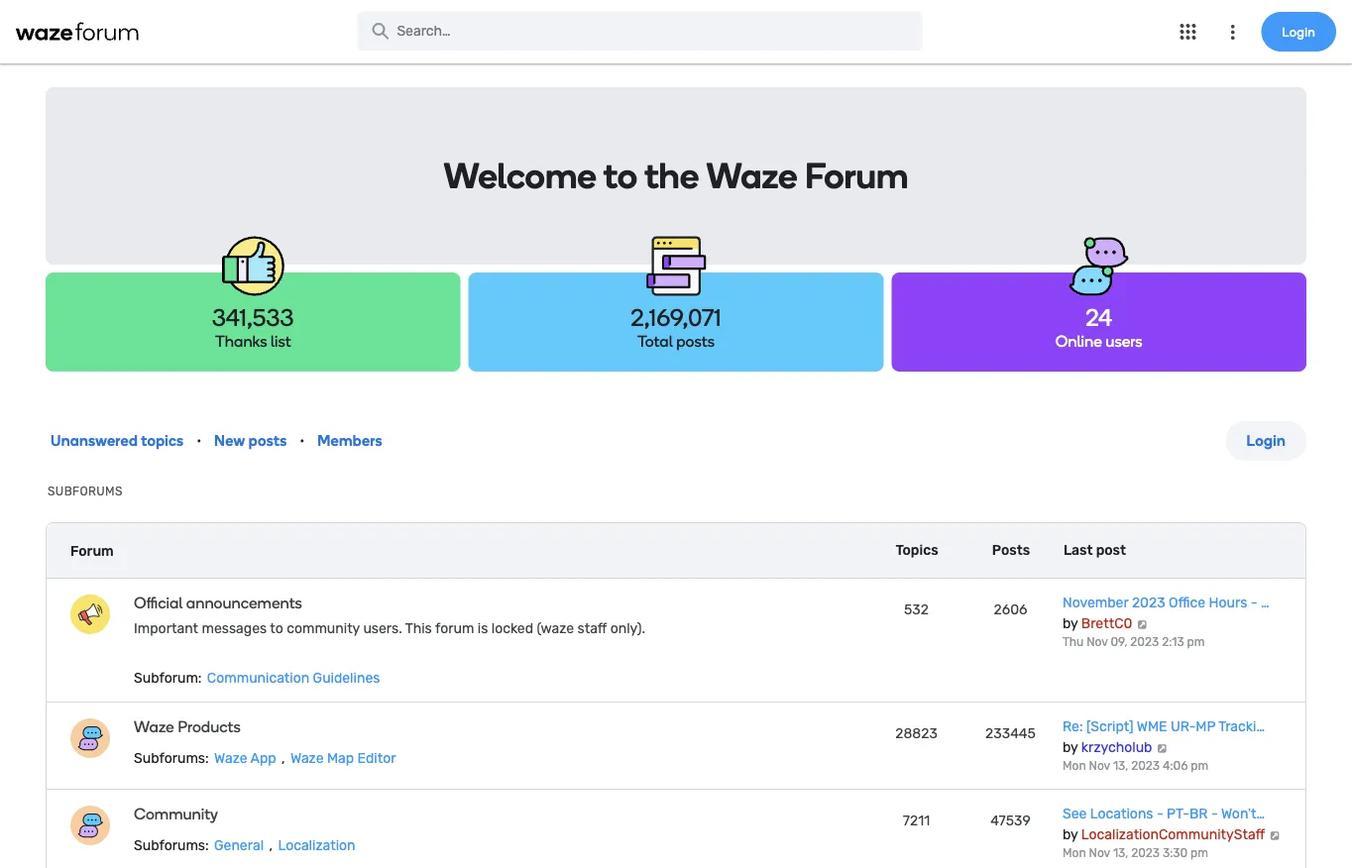 Task type: describe. For each thing, give the bounding box(es) containing it.
subforum: communication guidelines
[[134, 670, 380, 686]]

mp
[[1196, 719, 1215, 735]]

28823
[[895, 726, 938, 742]]

24 online users
[[1055, 303, 1143, 351]]

localization
[[278, 837, 355, 854]]

only).
[[610, 620, 645, 636]]

waze app link
[[212, 750, 278, 766]]

localizationcommunitystaff link
[[1081, 826, 1265, 843]]

subforum:
[[134, 670, 202, 686]]

subforums
[[48, 485, 123, 499]]

waze left the app
[[214, 750, 247, 766]]

- inside november 2023 office hours - … by brettc0
[[1251, 595, 1258, 611]]

mon nov 13, 2023 4:06 pm
[[1063, 759, 1209, 773]]

by for official announcements
[[1063, 615, 1078, 631]]

2,169,071
[[631, 303, 721, 332]]

47539
[[990, 813, 1031, 829]]

krzycholub
[[1081, 739, 1152, 755]]

localization link
[[276, 837, 357, 854]]

waze right the
[[706, 155, 797, 197]]

see locations - pt-br - won't… link
[[1063, 806, 1265, 822]]

last post
[[1064, 542, 1126, 559]]

total
[[637, 332, 673, 351]]

see
[[1063, 806, 1087, 822]]

532
[[904, 602, 929, 618]]

community link
[[134, 804, 706, 823]]

…
[[1261, 595, 1270, 611]]

welcome to the waze forum
[[444, 155, 909, 197]]

341,533 thanks list
[[212, 303, 294, 351]]

1 • from the left
[[197, 433, 201, 449]]

(waze
[[537, 620, 574, 636]]

3:30
[[1163, 847, 1188, 860]]

0 vertical spatial forum
[[805, 155, 909, 197]]

view the latest post image for waze products
[[1156, 743, 1168, 753]]

krzycholub link
[[1081, 739, 1152, 755]]

official announcements link
[[134, 593, 706, 612]]

ur-
[[1171, 719, 1196, 735]]

communication
[[207, 670, 309, 686]]

messages
[[202, 620, 267, 636]]

to inside official announcements important messages to community users. this forum is locked (waze staff only).
[[270, 620, 283, 636]]

2,169,071 total posts
[[631, 303, 721, 351]]

pm for community
[[1191, 847, 1208, 860]]

0 horizontal spatial view the latest post image
[[1136, 620, 1149, 629]]

subforums: for waze products
[[134, 750, 209, 766]]

online
[[1055, 332, 1102, 351]]

map
[[327, 750, 354, 766]]

view the latest post image for community
[[1269, 831, 1281, 841]]

09,
[[1111, 635, 1127, 649]]

re: [script] wme ur-mp tracki… by krzycholub
[[1063, 719, 1265, 755]]

users.
[[363, 620, 402, 636]]

thu nov 09, 2023 2:13 pm
[[1063, 635, 1205, 649]]

forum
[[435, 620, 474, 636]]

this
[[405, 620, 432, 636]]

re: [script] wme ur-mp tracki… link
[[1063, 719, 1265, 735]]

important
[[134, 620, 198, 636]]

2606
[[994, 602, 1027, 618]]

thanks
[[215, 332, 267, 351]]

2:13
[[1162, 635, 1184, 649]]

locked
[[491, 620, 533, 636]]

re:
[[1063, 719, 1083, 735]]

2 • from the left
[[300, 433, 304, 449]]

subforums: waze app , waze map editor
[[134, 750, 396, 766]]

mon nov 13, 2023 3:30 pm
[[1063, 847, 1208, 860]]

posts
[[992, 542, 1030, 559]]

hours
[[1209, 595, 1247, 611]]

the
[[644, 155, 699, 197]]

guidelines
[[313, 670, 380, 686]]

7211
[[903, 813, 930, 829]]

mon for waze products
[[1063, 759, 1086, 773]]

pm for waze products
[[1191, 759, 1209, 773]]

won't…
[[1221, 806, 1265, 822]]

november 2023 office hours - … link
[[1063, 595, 1270, 611]]

by inside see locations - pt-br - won't… by localizationcommunitystaff
[[1063, 826, 1078, 843]]

waze products
[[134, 717, 241, 736]]

thu
[[1063, 635, 1084, 649]]

341,533
[[212, 303, 294, 332]]

waze map editor link
[[288, 750, 398, 766]]

0 vertical spatial pm
[[1187, 635, 1205, 649]]

waze left map
[[290, 750, 324, 766]]

tracki…
[[1218, 719, 1265, 735]]

[script]
[[1086, 719, 1134, 735]]

post
[[1096, 542, 1126, 559]]

wme
[[1137, 719, 1167, 735]]

app
[[250, 750, 276, 766]]

forum locked image
[[70, 595, 110, 634]]



Task type: locate. For each thing, give the bounding box(es) containing it.
2023 right 09,
[[1130, 635, 1159, 649]]

2 horizontal spatial -
[[1251, 595, 1258, 611]]

1 mon from the top
[[1063, 759, 1086, 773]]

4:06
[[1163, 759, 1188, 773]]

nov down brettc0
[[1087, 635, 1108, 649]]

- left …
[[1251, 595, 1258, 611]]

community
[[287, 620, 360, 636]]

2 mon from the top
[[1063, 847, 1086, 860]]

nov for waze products
[[1089, 759, 1110, 773]]

editor
[[357, 750, 396, 766]]

1 vertical spatial view the latest post image
[[1156, 743, 1168, 753]]

2023
[[1132, 595, 1165, 611], [1130, 635, 1159, 649], [1131, 759, 1160, 773], [1131, 847, 1160, 860]]

waze down subforum:
[[134, 717, 174, 736]]

nov down locations
[[1089, 847, 1110, 860]]

1 vertical spatial pm
[[1191, 759, 1209, 773]]

subforums: down "waze products"
[[134, 750, 209, 766]]

- right "br"
[[1211, 806, 1218, 822]]

2023 left 4:06
[[1131, 759, 1160, 773]]

, right general link
[[269, 837, 273, 854]]

1 13, from the top
[[1113, 759, 1128, 773]]

pm right 3:30
[[1191, 847, 1208, 860]]

,
[[282, 750, 285, 766], [269, 837, 273, 854]]

is
[[478, 620, 488, 636]]

general
[[214, 837, 264, 854]]

br
[[1190, 806, 1208, 822]]

to
[[603, 155, 638, 197], [270, 620, 283, 636]]

1 vertical spatial by
[[1063, 739, 1078, 755]]

2023 left 3:30
[[1131, 847, 1160, 860]]

1 by from the top
[[1063, 615, 1078, 631]]

2 horizontal spatial view the latest post image
[[1269, 831, 1281, 841]]

0 vertical spatial 13,
[[1113, 759, 1128, 773]]

products
[[178, 717, 241, 736]]

localizationcommunitystaff
[[1081, 826, 1265, 843]]

subforums: general , localization
[[134, 837, 355, 854]]

subforums: down community
[[134, 837, 209, 854]]

brettc0
[[1081, 615, 1132, 631]]

13, down locations
[[1113, 847, 1128, 860]]

0 horizontal spatial to
[[270, 620, 283, 636]]

1 horizontal spatial ,
[[282, 750, 285, 766]]

1 vertical spatial forum
[[70, 542, 114, 559]]

topics
[[896, 542, 938, 559]]

•
[[197, 433, 201, 449], [300, 433, 304, 449]]

by
[[1063, 615, 1078, 631], [1063, 739, 1078, 755], [1063, 826, 1078, 843]]

0 horizontal spatial -
[[1157, 806, 1163, 822]]

november
[[1063, 595, 1129, 611]]

3 by from the top
[[1063, 826, 1078, 843]]

13, down krzycholub
[[1113, 759, 1128, 773]]

0 vertical spatial ,
[[282, 750, 285, 766]]

-
[[1251, 595, 1258, 611], [1157, 806, 1163, 822], [1211, 806, 1218, 822]]

0 vertical spatial to
[[603, 155, 638, 197]]

mon down see
[[1063, 847, 1086, 860]]

office
[[1169, 595, 1206, 611]]

1 horizontal spatial forum
[[805, 155, 909, 197]]

see locations - pt-br - won't… by localizationcommunitystaff
[[1063, 806, 1265, 843]]

0 vertical spatial view the latest post image
[[1136, 620, 1149, 629]]

by up thu at the right bottom
[[1063, 615, 1078, 631]]

by inside november 2023 office hours - … by brettc0
[[1063, 615, 1078, 631]]

2 subforums: from the top
[[134, 837, 209, 854]]

- left pt-
[[1157, 806, 1163, 822]]

locations
[[1090, 806, 1153, 822]]

1 vertical spatial nov
[[1089, 759, 1110, 773]]

1 horizontal spatial view the latest post image
[[1156, 743, 1168, 753]]

0 vertical spatial by
[[1063, 615, 1078, 631]]

24
[[1086, 303, 1112, 332]]

view the latest post image
[[1136, 620, 1149, 629], [1156, 743, 1168, 753], [1269, 831, 1281, 841]]

1 vertical spatial to
[[270, 620, 283, 636]]

1 vertical spatial mon
[[1063, 847, 1086, 860]]

general link
[[212, 837, 266, 854]]

pt-
[[1167, 806, 1190, 822]]

nov for community
[[1089, 847, 1110, 860]]

brettc0 link
[[1081, 615, 1132, 631]]

users
[[1106, 332, 1143, 351]]

pm right 2:13
[[1187, 635, 1205, 649]]

1 horizontal spatial to
[[603, 155, 638, 197]]

233445
[[985, 726, 1036, 742]]

0 vertical spatial subforums:
[[134, 750, 209, 766]]

0 vertical spatial mon
[[1063, 759, 1086, 773]]

2 13, from the top
[[1113, 847, 1128, 860]]

0 horizontal spatial •
[[197, 433, 201, 449]]

last
[[1064, 542, 1093, 559]]

nov down krzycholub
[[1089, 759, 1110, 773]]

13, for waze products
[[1113, 759, 1128, 773]]

waze products link
[[134, 717, 706, 736]]

official announcements important messages to community users. this forum is locked (waze staff only).
[[134, 593, 645, 636]]

2023 inside november 2023 office hours - … by brettc0
[[1132, 595, 1165, 611]]

official
[[134, 593, 183, 612]]

1 vertical spatial subforums:
[[134, 837, 209, 854]]

list
[[271, 332, 291, 351]]

2023 left office at bottom right
[[1132, 595, 1165, 611]]

2 vertical spatial by
[[1063, 826, 1078, 843]]

nov
[[1087, 635, 1108, 649], [1089, 759, 1110, 773], [1089, 847, 1110, 860]]

2 vertical spatial nov
[[1089, 847, 1110, 860]]

by down the 're:'
[[1063, 739, 1078, 755]]

2 vertical spatial view the latest post image
[[1269, 831, 1281, 841]]

2023 for community
[[1131, 847, 1160, 860]]

pm right 4:06
[[1191, 759, 1209, 773]]

2023 for waze products
[[1131, 759, 1160, 773]]

posts
[[676, 332, 715, 351]]

1 vertical spatial ,
[[269, 837, 273, 854]]

by for waze products
[[1063, 739, 1078, 755]]

mon down the 're:'
[[1063, 759, 1086, 773]]

november 2023 office hours - … by brettc0
[[1063, 595, 1270, 631]]

announcements
[[186, 593, 302, 612]]

2 vertical spatial pm
[[1191, 847, 1208, 860]]

mon
[[1063, 759, 1086, 773], [1063, 847, 1086, 860]]

subforums: for community
[[134, 837, 209, 854]]

welcome
[[444, 155, 597, 197]]

1 horizontal spatial •
[[300, 433, 304, 449]]

0 horizontal spatial forum
[[70, 542, 114, 559]]

1 horizontal spatial -
[[1211, 806, 1218, 822]]

2023 for official announcements
[[1130, 635, 1159, 649]]

0 horizontal spatial ,
[[269, 837, 273, 854]]

communication guidelines link
[[205, 670, 382, 686]]

by inside the re: [script] wme ur-mp tracki… by krzycholub
[[1063, 739, 1078, 755]]

1 subforums: from the top
[[134, 750, 209, 766]]

13,
[[1113, 759, 1128, 773], [1113, 847, 1128, 860]]

mon for community
[[1063, 847, 1086, 860]]

, right the app
[[282, 750, 285, 766]]

to down announcements
[[270, 620, 283, 636]]

13, for community
[[1113, 847, 1128, 860]]

by down see
[[1063, 826, 1078, 843]]

0 vertical spatial nov
[[1087, 635, 1108, 649]]

to left the
[[603, 155, 638, 197]]

community
[[134, 804, 218, 823]]

2 by from the top
[[1063, 739, 1078, 755]]

1 vertical spatial 13,
[[1113, 847, 1128, 860]]

staff
[[578, 620, 607, 636]]



Task type: vqa. For each thing, say whether or not it's contained in the screenshot.
pencil ICON
no



